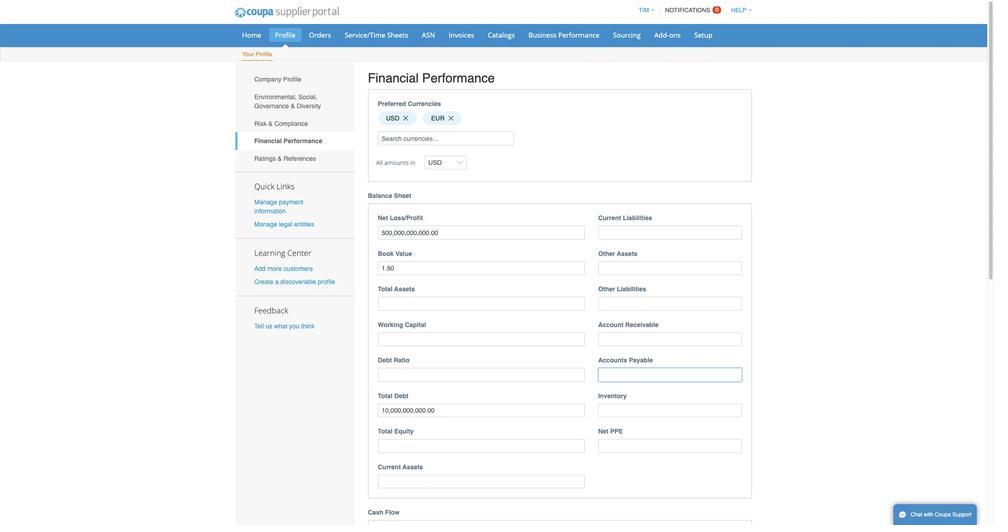 Task type: locate. For each thing, give the bounding box(es) containing it.
other up account
[[598, 286, 615, 293]]

liabilities up account receivable at the bottom right
[[617, 286, 646, 293]]

ratings & references
[[254, 155, 316, 162]]

service/time sheets link
[[339, 28, 414, 42]]

ppe
[[610, 428, 623, 435]]

Search currencies... field
[[378, 132, 514, 145]]

current for current assets
[[378, 464, 401, 471]]

& right "risk"
[[268, 120, 273, 127]]

net left the ppe
[[598, 428, 609, 435]]

net down balance
[[378, 215, 388, 222]]

sheet
[[394, 192, 411, 200]]

1 vertical spatial net
[[598, 428, 609, 435]]

1 vertical spatial liabilities
[[617, 286, 646, 293]]

home link
[[236, 28, 267, 42]]

assets
[[617, 250, 638, 257], [394, 286, 415, 293], [402, 464, 423, 471]]

working
[[378, 321, 403, 329]]

2 vertical spatial total
[[378, 428, 393, 435]]

profile
[[318, 278, 335, 286]]

manage for manage payment information
[[254, 198, 277, 206]]

profile down coupa supplier portal image at top
[[275, 30, 296, 39]]

total for total equity
[[378, 428, 393, 435]]

chat with coupa support button
[[894, 505, 977, 525]]

net
[[378, 215, 388, 222], [598, 428, 609, 435]]

1 horizontal spatial &
[[278, 155, 282, 162]]

Net PPE text field
[[598, 440, 742, 453]]

financial inside financial performance link
[[254, 138, 282, 145]]

cash flow
[[368, 509, 400, 517]]

& right ratings
[[278, 155, 282, 162]]

0 vertical spatial assets
[[617, 250, 638, 257]]

1 horizontal spatial performance
[[422, 71, 495, 85]]

1 manage from the top
[[254, 198, 277, 206]]

1 vertical spatial profile
[[256, 51, 272, 58]]

working capital
[[378, 321, 426, 329]]

profile for company profile
[[283, 76, 301, 83]]

chat
[[911, 512, 922, 518]]

2 total from the top
[[378, 393, 393, 400]]

other liabilities
[[598, 286, 646, 293]]

profile up environmental, social, governance & diversity link
[[283, 76, 301, 83]]

current for current liabilities
[[598, 215, 621, 222]]

current up the other assets
[[598, 215, 621, 222]]

sheets
[[387, 30, 408, 39]]

value
[[396, 250, 412, 257]]

1 vertical spatial financial
[[254, 138, 282, 145]]

total
[[378, 286, 393, 293], [378, 393, 393, 400], [378, 428, 393, 435]]

selected list box
[[375, 109, 745, 128]]

total equity
[[378, 428, 414, 435]]

compliance
[[274, 120, 308, 127]]

manage
[[254, 198, 277, 206], [254, 221, 277, 228]]

performance
[[558, 30, 600, 39], [422, 71, 495, 85], [284, 138, 322, 145]]

usd option
[[378, 111, 417, 125]]

1 horizontal spatial net
[[598, 428, 609, 435]]

other up other liabilities
[[598, 250, 615, 257]]

0 vertical spatial &
[[291, 102, 295, 110]]

2 vertical spatial performance
[[284, 138, 322, 145]]

assets for other assets
[[617, 250, 638, 257]]

company profile
[[254, 76, 301, 83]]

manage down information
[[254, 221, 277, 228]]

debt
[[378, 357, 392, 364], [394, 393, 408, 400]]

liabilities
[[623, 215, 652, 222], [617, 286, 646, 293]]

you
[[289, 323, 300, 330]]

book
[[378, 250, 394, 257]]

1 vertical spatial debt
[[394, 393, 408, 400]]

1 vertical spatial current
[[378, 464, 401, 471]]

profile
[[275, 30, 296, 39], [256, 51, 272, 58], [283, 76, 301, 83]]

performance up the references
[[284, 138, 322, 145]]

service/time
[[345, 30, 385, 39]]

total left 'equity'
[[378, 428, 393, 435]]

inventory
[[598, 393, 627, 400]]

in
[[410, 159, 416, 167]]

0 vertical spatial financial performance
[[368, 71, 495, 85]]

0 horizontal spatial current
[[378, 464, 401, 471]]

center
[[287, 248, 311, 258]]

diversity
[[297, 102, 321, 110]]

2 vertical spatial profile
[[283, 76, 301, 83]]

2 other from the top
[[598, 286, 615, 293]]

performance right business
[[558, 30, 600, 39]]

total down book
[[378, 286, 393, 293]]

performance for financial performance link
[[284, 138, 322, 145]]

accounts
[[598, 357, 627, 364]]

current down total equity
[[378, 464, 401, 471]]

0 horizontal spatial net
[[378, 215, 388, 222]]

1 vertical spatial &
[[268, 120, 273, 127]]

account receivable
[[598, 321, 659, 329]]

business
[[529, 30, 557, 39]]

1 horizontal spatial current
[[598, 215, 621, 222]]

1 vertical spatial other
[[598, 286, 615, 293]]

0 vertical spatial liabilities
[[623, 215, 652, 222]]

performance for 'business performance' link
[[558, 30, 600, 39]]

governance
[[254, 102, 289, 110]]

home
[[242, 30, 261, 39]]

manage legal entities
[[254, 221, 314, 228]]

business performance link
[[523, 28, 606, 42]]

manage for manage legal entities
[[254, 221, 277, 228]]

& inside "environmental, social, governance & diversity"
[[291, 102, 295, 110]]

liabilities up current liabilities text field
[[623, 215, 652, 222]]

financial up preferred
[[368, 71, 419, 85]]

assets down current liabilities
[[617, 250, 638, 257]]

discoverable
[[280, 278, 316, 286]]

0 vertical spatial total
[[378, 286, 393, 293]]

0 vertical spatial performance
[[558, 30, 600, 39]]

ratio
[[394, 357, 410, 364]]

asn
[[422, 30, 435, 39]]

payment
[[279, 198, 303, 206]]

0 vertical spatial debt
[[378, 357, 392, 364]]

manage up information
[[254, 198, 277, 206]]

environmental, social, governance & diversity
[[254, 93, 321, 110]]

0 vertical spatial current
[[598, 215, 621, 222]]

a
[[275, 278, 279, 286]]

add more customers
[[254, 265, 313, 272]]

other for other assets
[[598, 250, 615, 257]]

0 horizontal spatial performance
[[284, 138, 322, 145]]

financial up ratings
[[254, 138, 282, 145]]

links
[[277, 181, 295, 192]]

0 vertical spatial profile
[[275, 30, 296, 39]]

0 horizontal spatial financial performance
[[254, 138, 322, 145]]

support
[[953, 512, 972, 518]]

other
[[598, 250, 615, 257], [598, 286, 615, 293]]

payable
[[629, 357, 653, 364]]

1 horizontal spatial debt
[[394, 393, 408, 400]]

2 horizontal spatial performance
[[558, 30, 600, 39]]

2 vertical spatial assets
[[402, 464, 423, 471]]

2 manage from the top
[[254, 221, 277, 228]]

0 vertical spatial net
[[378, 215, 388, 222]]

total down debt ratio
[[378, 393, 393, 400]]

0 horizontal spatial financial
[[254, 138, 282, 145]]

manage inside manage payment information
[[254, 198, 277, 206]]

debt down ratio
[[394, 393, 408, 400]]

manage payment information
[[254, 198, 303, 215]]

debt left ratio
[[378, 357, 392, 364]]

total for total debt
[[378, 393, 393, 400]]

assets for current assets
[[402, 464, 423, 471]]

other for other liabilities
[[598, 286, 615, 293]]

your profile
[[242, 51, 272, 58]]

current
[[598, 215, 621, 222], [378, 464, 401, 471]]

setup link
[[689, 28, 719, 42]]

navigation
[[635, 1, 752, 19]]

quick links
[[254, 181, 295, 192]]

1 vertical spatial assets
[[394, 286, 415, 293]]

add more customers link
[[254, 265, 313, 272]]

chat with coupa support
[[911, 512, 972, 518]]

1 total from the top
[[378, 286, 393, 293]]

eur option
[[423, 111, 462, 125]]

financial performance down compliance
[[254, 138, 322, 145]]

2 horizontal spatial &
[[291, 102, 295, 110]]

0 vertical spatial other
[[598, 250, 615, 257]]

0 vertical spatial manage
[[254, 198, 277, 206]]

other assets
[[598, 250, 638, 257]]

1 other from the top
[[598, 250, 615, 257]]

2 vertical spatial &
[[278, 155, 282, 162]]

tim
[[639, 7, 649, 14]]

assets down 'equity'
[[402, 464, 423, 471]]

1 vertical spatial manage
[[254, 221, 277, 228]]

0 vertical spatial financial
[[368, 71, 419, 85]]

ons
[[669, 30, 681, 39]]

notifications 0
[[665, 6, 719, 14]]

financial
[[368, 71, 419, 85], [254, 138, 282, 145]]

assets down value
[[394, 286, 415, 293]]

performance up currencies
[[422, 71, 495, 85]]

profile right your
[[256, 51, 272, 58]]

0 horizontal spatial &
[[268, 120, 273, 127]]

3 total from the top
[[378, 428, 393, 435]]

current liabilities
[[598, 215, 652, 222]]

create
[[254, 278, 273, 286]]

all amounts in
[[376, 159, 416, 167]]

1 vertical spatial total
[[378, 393, 393, 400]]

& left diversity
[[291, 102, 295, 110]]

Account Receivable text field
[[598, 333, 742, 347]]

net for net loss/profit
[[378, 215, 388, 222]]

setup
[[694, 30, 713, 39]]

orders
[[309, 30, 331, 39]]

tell us what you think
[[254, 323, 315, 330]]

financial performance up currencies
[[368, 71, 495, 85]]

assets for total assets
[[394, 286, 415, 293]]

Working Capital text field
[[378, 333, 585, 347]]

what
[[274, 323, 288, 330]]



Task type: vqa. For each thing, say whether or not it's contained in the screenshot.
SLAVERY on the bottom
no



Task type: describe. For each thing, give the bounding box(es) containing it.
amounts
[[384, 159, 409, 167]]

Debt Ratio text field
[[378, 368, 585, 382]]

profile for your profile
[[256, 51, 272, 58]]

1 horizontal spatial financial performance
[[368, 71, 495, 85]]

ratings & references link
[[235, 150, 354, 167]]

create a discoverable profile
[[254, 278, 335, 286]]

Other Assets text field
[[598, 262, 742, 275]]

risk & compliance
[[254, 120, 308, 127]]

tim link
[[635, 7, 655, 14]]

environmental,
[[254, 93, 297, 101]]

more
[[267, 265, 282, 272]]

business performance
[[529, 30, 600, 39]]

net ppe
[[598, 428, 623, 435]]

Current Assets text field
[[378, 475, 585, 489]]

references
[[284, 155, 316, 162]]

company
[[254, 76, 282, 83]]

0
[[716, 6, 719, 13]]

Inventory text field
[[598, 404, 742, 418]]

with
[[924, 512, 934, 518]]

manage payment information link
[[254, 198, 303, 215]]

invoices
[[449, 30, 474, 39]]

receivable
[[625, 321, 659, 329]]

1 vertical spatial performance
[[422, 71, 495, 85]]

help
[[731, 7, 747, 14]]

entities
[[294, 221, 314, 228]]

preferred
[[378, 100, 406, 107]]

sourcing link
[[607, 28, 647, 42]]

manage legal entities link
[[254, 221, 314, 228]]

your
[[242, 51, 254, 58]]

liabilities for current liabilities
[[623, 215, 652, 222]]

financial performance link
[[235, 132, 354, 150]]

0 horizontal spatial debt
[[378, 357, 392, 364]]

tell us what you think button
[[254, 322, 315, 331]]

think
[[301, 323, 315, 330]]

usd
[[386, 115, 400, 122]]

Book Value text field
[[378, 262, 585, 275]]

profile link
[[269, 28, 301, 42]]

liabilities for other liabilities
[[617, 286, 646, 293]]

coupa supplier portal image
[[229, 1, 345, 24]]

& for references
[[278, 155, 282, 162]]

current assets
[[378, 464, 423, 471]]

balance sheet
[[368, 192, 411, 200]]

information
[[254, 207, 286, 215]]

service/time sheets
[[345, 30, 408, 39]]

learning
[[254, 248, 285, 258]]

asn link
[[416, 28, 441, 42]]

flow
[[385, 509, 400, 517]]

invoices link
[[443, 28, 480, 42]]

equity
[[394, 428, 414, 435]]

Other Liabilities text field
[[598, 297, 742, 311]]

1 horizontal spatial financial
[[368, 71, 419, 85]]

ratings
[[254, 155, 276, 162]]

Accounts Payable text field
[[598, 368, 742, 382]]

sourcing
[[613, 30, 641, 39]]

total assets
[[378, 286, 415, 293]]

Current Liabilities text field
[[598, 226, 742, 240]]

orders link
[[303, 28, 337, 42]]

risk
[[254, 120, 267, 127]]

currencies
[[408, 100, 441, 107]]

eur
[[431, 115, 445, 122]]

legal
[[279, 221, 292, 228]]

Total Assets text field
[[378, 297, 585, 311]]

learning center
[[254, 248, 311, 258]]

coupa
[[935, 512, 951, 518]]

environmental, social, governance & diversity link
[[235, 88, 354, 115]]

total debt
[[378, 393, 408, 400]]

& for compliance
[[268, 120, 273, 127]]

feedback
[[254, 305, 288, 316]]

add-
[[654, 30, 669, 39]]

account
[[598, 321, 624, 329]]

us
[[266, 323, 272, 330]]

Net Loss/Profit text field
[[378, 226, 585, 240]]

preferred currencies
[[378, 100, 441, 107]]

catalogs link
[[482, 28, 521, 42]]

your profile link
[[242, 49, 273, 61]]

cash
[[368, 509, 383, 517]]

quick
[[254, 181, 274, 192]]

total for total assets
[[378, 286, 393, 293]]

capital
[[405, 321, 426, 329]]

Total Equity text field
[[378, 440, 585, 453]]

1 vertical spatial financial performance
[[254, 138, 322, 145]]

book value
[[378, 250, 412, 257]]

debt ratio
[[378, 357, 410, 364]]

Total Debt text field
[[378, 404, 585, 418]]

net for net ppe
[[598, 428, 609, 435]]

company profile link
[[235, 71, 354, 88]]

accounts payable
[[598, 357, 653, 364]]

navigation containing notifications 0
[[635, 1, 752, 19]]

risk & compliance link
[[235, 115, 354, 132]]



